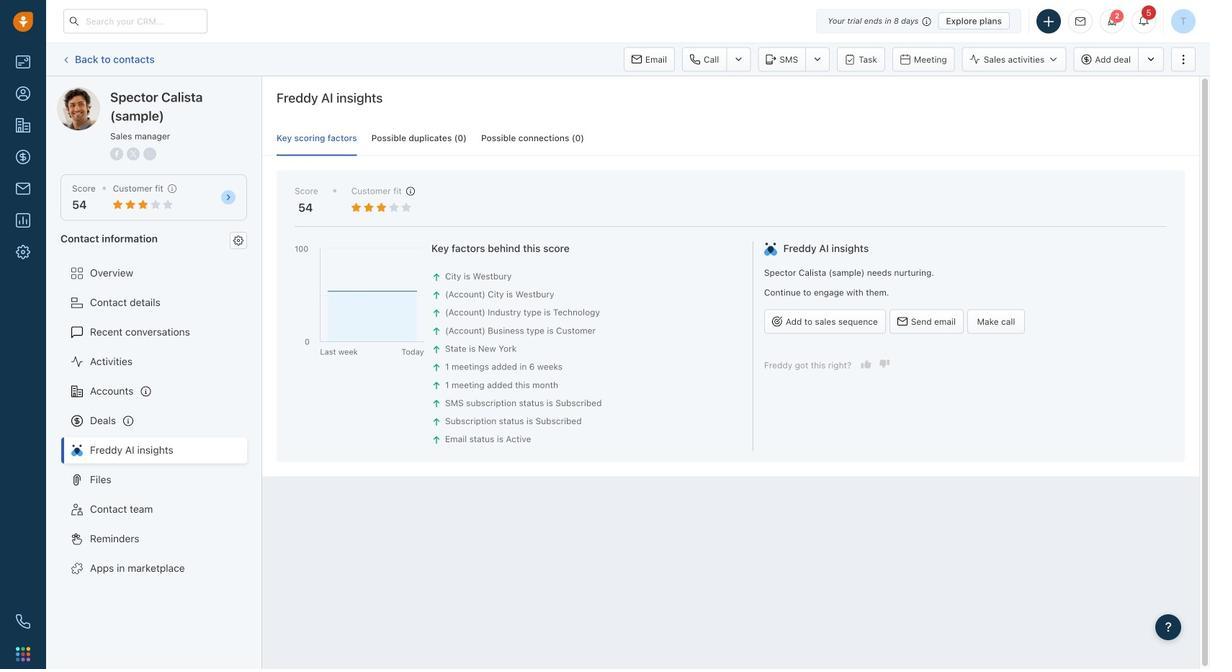 Task type: describe. For each thing, give the bounding box(es) containing it.
freshworks switcher image
[[16, 647, 30, 661]]



Task type: vqa. For each thing, say whether or not it's contained in the screenshot.
container_WX8MsF4aQZ5i3RN1 icon to the top
no



Task type: locate. For each thing, give the bounding box(es) containing it.
phone image
[[16, 614, 30, 629]]

phone element
[[9, 607, 37, 636]]

send email image
[[1075, 17, 1086, 26]]

mng settings image
[[233, 235, 243, 245]]

Search your CRM... text field
[[63, 9, 207, 33]]



